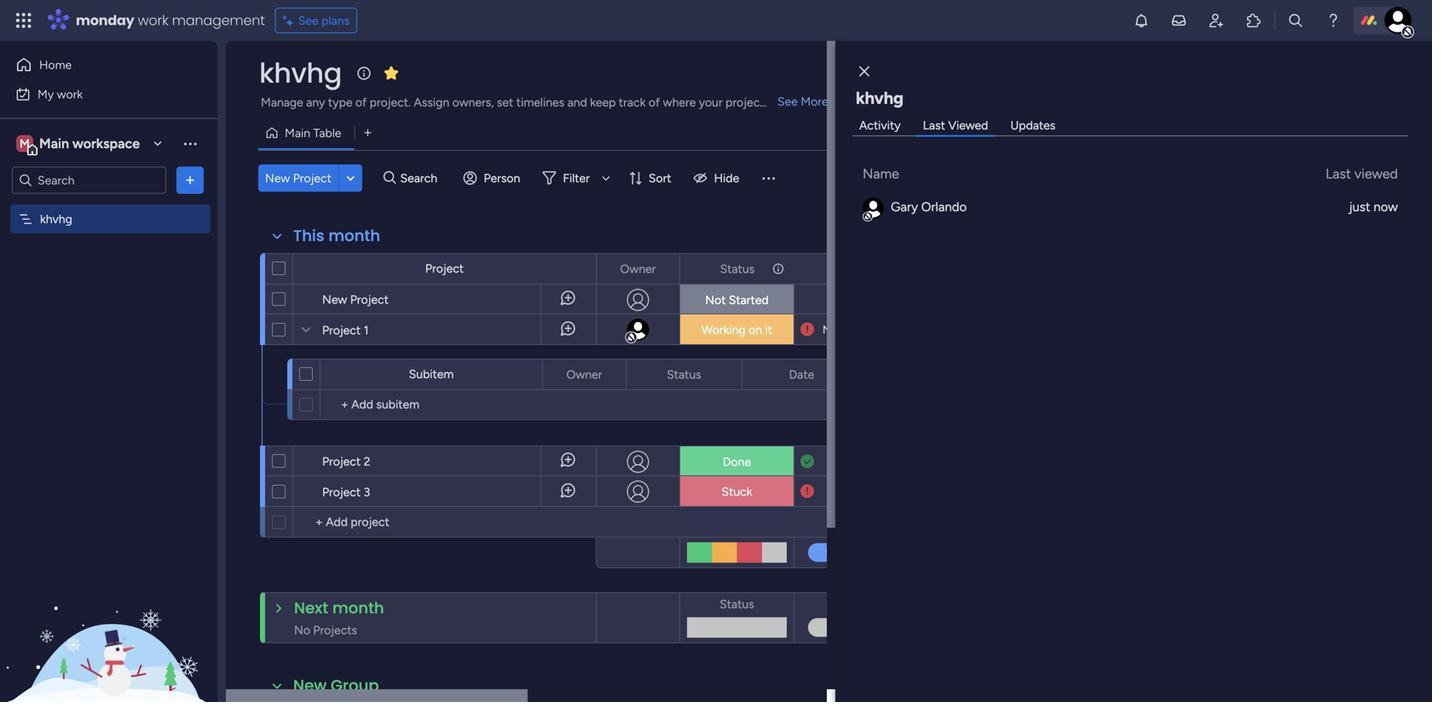 Task type: vqa. For each thing, say whether or not it's contained in the screenshot.
main content
no



Task type: locate. For each thing, give the bounding box(es) containing it.
None field
[[826, 260, 882, 278]]

activity
[[860, 118, 901, 133]]

last viewed
[[1326, 166, 1398, 182]]

khvhg up 'any'
[[259, 54, 342, 92]]

1 vertical spatial work
[[57, 87, 83, 101]]

options image
[[602, 360, 614, 389]]

apps image
[[1246, 12, 1263, 29]]

khvhg list box
[[0, 201, 217, 464]]

1 horizontal spatial main
[[285, 126, 310, 140]]

filter
[[563, 171, 590, 185]]

keep
[[590, 95, 616, 110]]

home
[[39, 58, 72, 72]]

project for project 3
[[322, 485, 361, 500]]

see more
[[778, 94, 829, 109]]

search everything image
[[1288, 12, 1305, 29]]

0 vertical spatial work
[[138, 11, 168, 30]]

1 vertical spatial see
[[778, 94, 798, 109]]

0 horizontal spatial owner
[[567, 368, 602, 382]]

project 2
[[322, 454, 370, 469]]

see inside "link"
[[778, 94, 798, 109]]

0 horizontal spatial options image
[[182, 172, 199, 189]]

project inside button
[[293, 171, 332, 185]]

new inside button
[[265, 171, 290, 185]]

done
[[723, 455, 751, 469]]

1 of from the left
[[356, 95, 367, 110]]

manage any type of project. assign owners, set timelines and keep track of where your project stands.
[[261, 95, 805, 110]]

working on it
[[702, 323, 773, 337]]

new up project 1
[[322, 292, 347, 307]]

remove from favorites image
[[383, 64, 400, 81]]

status
[[720, 262, 755, 276], [667, 368, 702, 382], [720, 597, 754, 612]]

just
[[1350, 200, 1371, 215]]

see for see plans
[[298, 13, 319, 28]]

hide button
[[687, 165, 750, 192]]

main inside workspace selection element
[[39, 136, 69, 152]]

khvhg down search in workspace field
[[40, 212, 72, 226]]

menu image
[[760, 170, 777, 187]]

arrow down image
[[596, 168, 616, 188]]

0 horizontal spatial gary orlando image
[[863, 198, 884, 219]]

my work
[[38, 87, 83, 101]]

gary orlando image right help image
[[1385, 7, 1412, 34]]

1 vertical spatial month
[[332, 598, 384, 619]]

0 vertical spatial new project
[[265, 171, 332, 185]]

working
[[702, 323, 746, 337]]

new project inside button
[[265, 171, 332, 185]]

month right this
[[329, 225, 380, 247]]

workspace options image
[[182, 135, 199, 152]]

work
[[138, 11, 168, 30], [57, 87, 83, 101]]

new
[[265, 171, 290, 185], [322, 292, 347, 307], [293, 675, 327, 697]]

0 horizontal spatial khvhg
[[40, 212, 72, 226]]

updates
[[1011, 118, 1056, 133]]

0 vertical spatial last
[[923, 118, 946, 133]]

hide
[[714, 171, 740, 185]]

project for project 1
[[322, 323, 361, 338]]

angle down image
[[347, 172, 355, 185]]

month inside field
[[329, 225, 380, 247]]

project.
[[370, 95, 411, 110]]

option
[[0, 204, 217, 207]]

1 vertical spatial owner field
[[562, 365, 607, 384]]

new left group
[[293, 675, 327, 697]]

Search field
[[396, 166, 447, 190]]

main workspace
[[39, 136, 140, 152]]

work for my
[[57, 87, 83, 101]]

1 horizontal spatial options image
[[656, 255, 668, 284]]

month right "next"
[[332, 598, 384, 619]]

v2 search image
[[384, 169, 396, 188]]

now
[[1374, 200, 1398, 215]]

person button
[[457, 165, 531, 192]]

sort button
[[622, 165, 682, 192]]

0 vertical spatial owner
[[620, 262, 656, 276]]

see plans
[[298, 13, 350, 28]]

2 vertical spatial status
[[720, 597, 754, 612]]

1 horizontal spatial khvhg
[[259, 54, 342, 92]]

1 vertical spatial gary orlando image
[[863, 198, 884, 219]]

0 vertical spatial gary orlando image
[[1385, 7, 1412, 34]]

work right the monday
[[138, 11, 168, 30]]

new inside field
[[293, 675, 327, 697]]

last viewed
[[923, 118, 989, 133]]

0 vertical spatial status field
[[716, 260, 759, 278]]

home button
[[10, 51, 183, 78]]

1 horizontal spatial of
[[649, 95, 660, 110]]

owner
[[620, 262, 656, 276], [567, 368, 602, 382]]

assign
[[414, 95, 450, 110]]

1 horizontal spatial last
[[1326, 166, 1352, 182]]

type
[[328, 95, 353, 110]]

khvhg up activity
[[856, 88, 904, 108]]

0 vertical spatial see
[[298, 13, 319, 28]]

0 horizontal spatial main
[[39, 136, 69, 152]]

1 horizontal spatial work
[[138, 11, 168, 30]]

0 horizontal spatial see
[[298, 13, 319, 28]]

New Group field
[[289, 675, 383, 698]]

0 horizontal spatial last
[[923, 118, 946, 133]]

v2 done deadline image
[[801, 454, 814, 470]]

khvhg
[[259, 54, 342, 92], [856, 88, 904, 108], [40, 212, 72, 226]]

monday work management
[[76, 11, 265, 30]]

monday
[[76, 11, 134, 30]]

of
[[356, 95, 367, 110], [649, 95, 660, 110]]

project
[[726, 95, 764, 110]]

2 vertical spatial new
[[293, 675, 327, 697]]

new down main table button
[[265, 171, 290, 185]]

month for this month
[[329, 225, 380, 247]]

main table button
[[258, 119, 354, 147]]

see inside button
[[298, 13, 319, 28]]

3
[[364, 485, 370, 500]]

see
[[298, 13, 319, 28], [778, 94, 798, 109]]

lottie animation element
[[0, 530, 217, 703]]

group
[[331, 675, 379, 697]]

main inside button
[[285, 126, 310, 140]]

main right the workspace icon at the top left of page
[[39, 136, 69, 152]]

main left table
[[285, 126, 310, 140]]

gary orlando
[[891, 200, 967, 215]]

last
[[923, 118, 946, 133], [1326, 166, 1352, 182]]

1 horizontal spatial owner field
[[616, 260, 660, 278]]

see left more
[[778, 94, 798, 109]]

nov
[[823, 323, 843, 337]]

new project down main table button
[[265, 171, 332, 185]]

Search in workspace field
[[36, 171, 142, 190]]

status field for options icon
[[663, 365, 706, 384]]

1 horizontal spatial see
[[778, 94, 798, 109]]

workspace
[[72, 136, 140, 152]]

15,
[[846, 323, 860, 337]]

am
[[896, 323, 912, 337]]

month for next month
[[332, 598, 384, 619]]

work inside "button"
[[57, 87, 83, 101]]

options image
[[182, 172, 199, 189], [656, 255, 668, 284], [771, 255, 783, 284]]

0 vertical spatial month
[[329, 225, 380, 247]]

date
[[789, 368, 815, 382]]

month inside field
[[332, 598, 384, 619]]

project
[[293, 171, 332, 185], [425, 261, 464, 276], [350, 292, 389, 307], [322, 323, 361, 338], [322, 454, 361, 469], [322, 485, 361, 500]]

0 horizontal spatial work
[[57, 87, 83, 101]]

of right track
[[649, 95, 660, 110]]

month
[[329, 225, 380, 247], [332, 598, 384, 619]]

gary orlando image left gary
[[863, 198, 884, 219]]

0 vertical spatial new
[[265, 171, 290, 185]]

management
[[172, 11, 265, 30]]

Status field
[[716, 260, 759, 278], [663, 365, 706, 384], [716, 595, 759, 614]]

last for last viewed
[[1326, 166, 1352, 182]]

2 vertical spatial status field
[[716, 595, 759, 614]]

0 vertical spatial status
[[720, 262, 755, 276]]

2
[[364, 454, 370, 469]]

1 vertical spatial status field
[[663, 365, 706, 384]]

new project up project 1
[[322, 292, 389, 307]]

0 horizontal spatial of
[[356, 95, 367, 110]]

v2 overdue deadline image
[[801, 322, 814, 338]]

of right type
[[356, 95, 367, 110]]

timelines
[[517, 95, 565, 110]]

gary orlando image
[[1385, 7, 1412, 34], [863, 198, 884, 219]]

1 horizontal spatial owner
[[620, 262, 656, 276]]

work right my
[[57, 87, 83, 101]]

inbox image
[[1171, 12, 1188, 29]]

main for main table
[[285, 126, 310, 140]]

status for status field corresponding to the right options image
[[720, 262, 755, 276]]

main
[[285, 126, 310, 140], [39, 136, 69, 152]]

Owner field
[[616, 260, 660, 278], [562, 365, 607, 384]]

table
[[313, 126, 341, 140]]

project 1
[[322, 323, 369, 338]]

1 vertical spatial status
[[667, 368, 702, 382]]

1 vertical spatial owner
[[567, 368, 602, 382]]

new project
[[265, 171, 332, 185], [322, 292, 389, 307]]

see left plans
[[298, 13, 319, 28]]

1 vertical spatial last
[[1326, 166, 1352, 182]]

0 vertical spatial owner field
[[616, 260, 660, 278]]



Task type: describe. For each thing, give the bounding box(es) containing it.
filter button
[[536, 165, 616, 192]]

status for bottom status field
[[720, 597, 754, 612]]

last for last viewed
[[923, 118, 946, 133]]

viewed
[[948, 118, 989, 133]]

lottie animation image
[[0, 530, 217, 703]]

1 vertical spatial new project
[[322, 292, 389, 307]]

new project button
[[258, 165, 338, 192]]

select product image
[[15, 12, 32, 29]]

not
[[705, 293, 726, 307]]

gary
[[891, 200, 918, 215]]

sort
[[649, 171, 672, 185]]

next month
[[294, 598, 384, 619]]

orlando
[[922, 200, 967, 215]]

work for monday
[[138, 11, 168, 30]]

+ Add project text field
[[302, 512, 588, 533]]

project 3
[[322, 485, 370, 500]]

my
[[38, 87, 54, 101]]

v2 overdue deadline image
[[801, 484, 814, 500]]

nov 15, 09:00 am
[[823, 323, 912, 337]]

khvhg field
[[255, 54, 346, 92]]

2 of from the left
[[649, 95, 660, 110]]

add view image
[[364, 127, 371, 139]]

help image
[[1325, 12, 1342, 29]]

not started
[[705, 293, 769, 307]]

started
[[729, 293, 769, 307]]

notifications image
[[1133, 12, 1150, 29]]

it
[[765, 323, 773, 337]]

name
[[863, 166, 900, 182]]

set
[[497, 95, 514, 110]]

Date field
[[785, 365, 819, 384]]

this month
[[293, 225, 380, 247]]

close image
[[860, 65, 870, 78]]

status field for the right options image
[[716, 260, 759, 278]]

on
[[749, 323, 762, 337]]

plans
[[321, 13, 350, 28]]

see more link
[[776, 93, 830, 110]]

workspace image
[[16, 134, 33, 153]]

main table
[[285, 126, 341, 140]]

1 vertical spatial new
[[322, 292, 347, 307]]

just now
[[1350, 200, 1398, 215]]

0 horizontal spatial owner field
[[562, 365, 607, 384]]

owners,
[[452, 95, 494, 110]]

see for see more
[[778, 94, 798, 109]]

workspace selection element
[[16, 133, 142, 156]]

track
[[619, 95, 646, 110]]

my work button
[[10, 81, 183, 108]]

1
[[364, 323, 369, 338]]

09:00
[[862, 323, 893, 337]]

and
[[568, 95, 587, 110]]

+ Add subitem text field
[[329, 395, 507, 415]]

status for status field associated with options icon
[[667, 368, 702, 382]]

This month field
[[289, 225, 385, 247]]

main for main workspace
[[39, 136, 69, 152]]

new group
[[293, 675, 379, 697]]

khvhg inside khvhg list box
[[40, 212, 72, 226]]

this
[[293, 225, 325, 247]]

invite members image
[[1208, 12, 1225, 29]]

stuck
[[722, 485, 753, 499]]

more
[[801, 94, 829, 109]]

project for project
[[425, 261, 464, 276]]

Next month field
[[290, 598, 389, 620]]

person
[[484, 171, 520, 185]]

2 horizontal spatial options image
[[771, 255, 783, 284]]

viewed
[[1355, 166, 1398, 182]]

next
[[294, 598, 328, 619]]

1 horizontal spatial gary orlando image
[[1385, 7, 1412, 34]]

manage
[[261, 95, 303, 110]]

show board description image
[[354, 65, 374, 82]]

any
[[306, 95, 325, 110]]

see plans button
[[275, 8, 357, 33]]

project for project 2
[[322, 454, 361, 469]]

owner for options icon
[[567, 368, 602, 382]]

your
[[699, 95, 723, 110]]

column information image
[[772, 262, 785, 276]]

2 horizontal spatial khvhg
[[856, 88, 904, 108]]

m
[[20, 136, 30, 151]]

subitem
[[409, 367, 454, 382]]

owner for middle options image
[[620, 262, 656, 276]]

where
[[663, 95, 696, 110]]

stands.
[[767, 95, 805, 110]]



